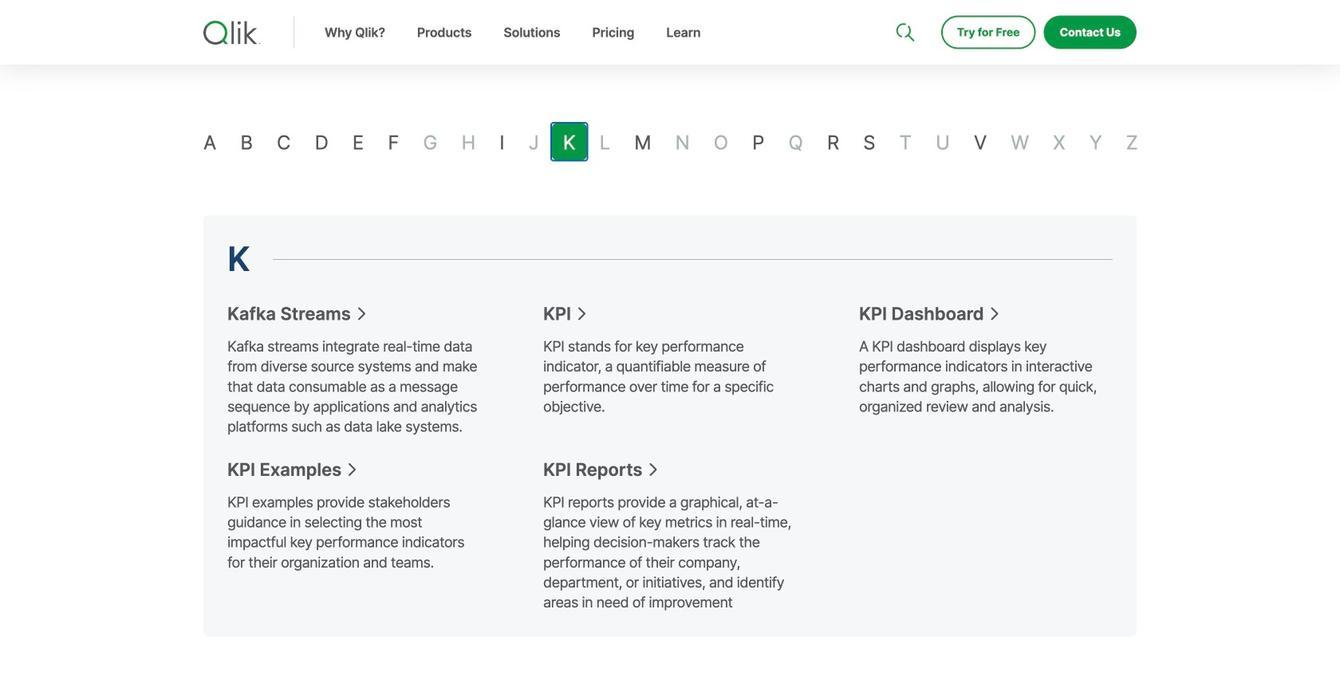 Task type: describe. For each thing, give the bounding box(es) containing it.
support image
[[898, 0, 911, 13]]



Task type: vqa. For each thing, say whether or not it's contained in the screenshot.
Login image
yes



Task type: locate. For each thing, give the bounding box(es) containing it.
login image
[[1086, 0, 1099, 13]]

qlik image
[[204, 21, 261, 45]]



